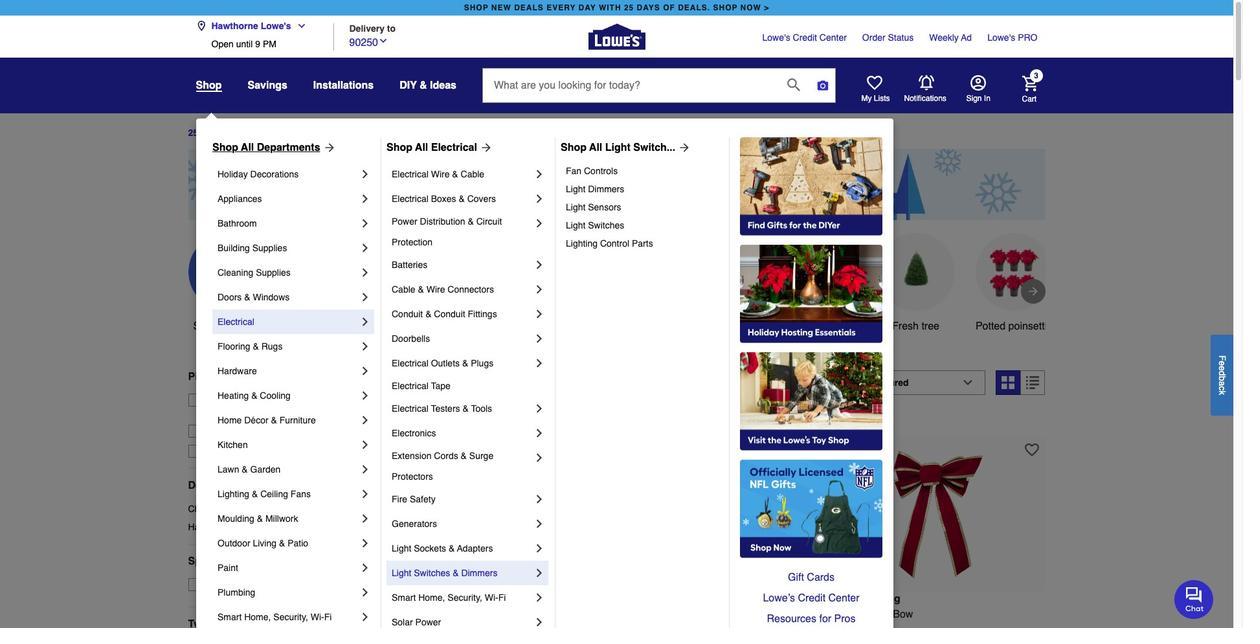 Task type: locate. For each thing, give the bounding box(es) containing it.
f e e d b a c k button
[[1211, 335, 1234, 415]]

chevron right image for heating & cooling
[[359, 389, 372, 402]]

0 vertical spatial shop
[[196, 80, 222, 91]]

1 horizontal spatial conduit
[[434, 309, 465, 319]]

hawthorne inside button
[[208, 408, 251, 418]]

lawn & garden
[[218, 464, 281, 475]]

ft left multicolor
[[686, 609, 692, 620]]

smart home, security, wi-fi link down light switches & dimmers
[[392, 586, 533, 610]]

fi up solar power link
[[498, 593, 506, 603]]

decorations inside the hanukkah decorations 'link'
[[231, 522, 280, 532]]

chevron right image for electronics
[[533, 427, 546, 440]]

1 horizontal spatial fi
[[498, 593, 506, 603]]

decorations
[[250, 169, 299, 179], [551, 377, 641, 395], [231, 504, 280, 514], [231, 522, 280, 532]]

of
[[225, 128, 234, 138]]

light switches
[[566, 220, 625, 231]]

shop inside shop all light switch... link
[[561, 142, 587, 154]]

smart home, security, wi-fi down light switches & dimmers
[[392, 593, 506, 603]]

holiday inside the holiday living 100-count 20.62-ft white incandescent plug- in christmas string lights
[[380, 593, 418, 605]]

extension cords & surge protectors link
[[392, 446, 533, 487]]

0 vertical spatial security,
[[448, 593, 482, 603]]

2 horizontal spatial in
[[984, 94, 991, 103]]

0 horizontal spatial wi-
[[311, 612, 324, 622]]

white
[[804, 320, 831, 332], [470, 609, 496, 620]]

0 vertical spatial cable
[[461, 169, 485, 179]]

smart for the right smart home, security, wi-fi link
[[392, 593, 416, 603]]

hawthorne up open until 9 pm at the left top of page
[[211, 21, 258, 31]]

0 horizontal spatial lights
[[471, 624, 499, 628]]

1 horizontal spatial in
[[629, 624, 638, 628]]

arrow right image inside shop all electrical link
[[477, 141, 493, 154]]

1 vertical spatial home,
[[244, 612, 271, 622]]

in inside 100-count 20.62-ft multicolor incandescent plug-in christmas string lights
[[629, 624, 638, 628]]

1 vertical spatial smart home, security, wi-fi
[[218, 612, 332, 622]]

chat invite button image
[[1175, 580, 1214, 619]]

e up d
[[1218, 361, 1228, 366]]

1 string from the left
[[441, 624, 469, 628]]

20.62- down light switches & dimmers
[[432, 609, 461, 620]]

& left plugs
[[462, 358, 468, 369]]

cleaning supplies link
[[218, 260, 359, 285]]

0 vertical spatial white
[[804, 320, 831, 332]]

credit up resources for pros link
[[798, 593, 826, 604]]

1 vertical spatial 25
[[188, 128, 198, 138]]

1 tree from the left
[[336, 320, 354, 332]]

ft
[[461, 609, 467, 620], [686, 609, 692, 620]]

0 horizontal spatial switches
[[414, 568, 450, 578]]

center left order
[[820, 32, 847, 43]]

1 horizontal spatial 20.62-
[[656, 609, 686, 620]]

25 right with
[[624, 3, 634, 12]]

holiday inside holiday living 8.5-in w red bow
[[830, 593, 867, 605]]

christmas inside the holiday living 100-count 20.62-ft white incandescent plug- in christmas string lights
[[392, 624, 439, 628]]

location image
[[196, 21, 206, 31]]

conduit
[[392, 309, 423, 319], [434, 309, 465, 319]]

2 tree from the left
[[922, 320, 940, 332]]

1 20.62- from the left
[[432, 609, 461, 620]]

delivery up heating & cooling
[[235, 371, 276, 383]]

k
[[1218, 390, 1228, 395]]

security, up solar power link
[[448, 593, 482, 603]]

dimmers down adapters
[[461, 568, 498, 578]]

100- inside the holiday living 100-count 20.62-ft white incandescent plug- in christmas string lights
[[380, 609, 401, 620]]

electrical inside 'link'
[[392, 194, 429, 204]]

0 horizontal spatial cable
[[392, 284, 416, 295]]

0 horizontal spatial white
[[470, 609, 496, 620]]

1 horizontal spatial security,
[[448, 593, 482, 603]]

chevron right image for electrical
[[359, 315, 372, 328]]

arrow right image up holiday decorations link
[[320, 141, 336, 154]]

chevron right image for fire safety
[[533, 493, 546, 506]]

1 horizontal spatial cable
[[461, 169, 485, 179]]

1 vertical spatial center
[[829, 593, 860, 604]]

90250 button
[[349, 33, 389, 50]]

0 horizontal spatial compare
[[404, 415, 441, 425]]

0 horizontal spatial smart home, security, wi-fi
[[218, 612, 332, 622]]

0 vertical spatial hawthorne
[[211, 21, 258, 31]]

light for light sockets & adapters
[[392, 543, 412, 554]]

all inside 'shop all departments' link
[[241, 142, 254, 154]]

electrical down "doorbells"
[[392, 358, 429, 369]]

smart up solar
[[392, 593, 416, 603]]

chevron right image for electrical testers & tools
[[533, 402, 546, 415]]

compare inside 1001813120 "element"
[[404, 415, 441, 425]]

shop all light switch...
[[561, 142, 676, 154]]

electrical boxes & covers link
[[392, 187, 533, 211]]

shop inside button
[[193, 320, 218, 332]]

decorations for holiday decorations
[[250, 169, 299, 179]]

1 vertical spatial wi-
[[311, 612, 324, 622]]

1 incandescent from the left
[[499, 609, 561, 620]]

center for lowe's credit center
[[829, 593, 860, 604]]

supplies up cleaning supplies
[[252, 243, 287, 253]]

0 vertical spatial supplies
[[252, 243, 287, 253]]

chevron right image for power distribution & circuit protection
[[533, 217, 546, 230]]

living down light switches & dimmers
[[421, 593, 451, 605]]

5013254527 element
[[830, 414, 891, 427]]

electrical up electrical wire & cable link
[[431, 142, 477, 154]]

hawthorne lowe's button
[[196, 13, 312, 39]]

moulding & millwork
[[218, 514, 298, 524]]

& right diy
[[420, 80, 427, 91]]

artificial tree button
[[287, 233, 364, 334]]

patio
[[288, 538, 308, 549]]

my lists link
[[862, 75, 890, 104]]

in left w
[[848, 609, 856, 620]]

lighting down the light switches
[[566, 238, 598, 249]]

shop up electrical wire & cable
[[387, 142, 413, 154]]

center
[[820, 32, 847, 43], [829, 593, 860, 604]]

lowe's credit center link
[[763, 31, 847, 44]]

0 horizontal spatial savings button
[[248, 74, 287, 97]]

light inside "link"
[[566, 184, 586, 194]]

wire
[[431, 169, 450, 179], [427, 284, 445, 295]]

bathroom
[[218, 218, 257, 229]]

cable up covers
[[461, 169, 485, 179]]

extension
[[392, 451, 432, 461]]

chevron right image for flooring & rugs
[[359, 340, 372, 353]]

0 horizontal spatial smart
[[218, 612, 242, 622]]

& inside extension cords & surge protectors
[[461, 451, 467, 461]]

boxes
[[431, 194, 456, 204]]

building supplies link
[[218, 236, 359, 260]]

heart outline image
[[801, 443, 815, 457], [1026, 443, 1040, 457]]

multicolor
[[694, 609, 739, 620]]

0 vertical spatial center
[[820, 32, 847, 43]]

0 horizontal spatial heart outline image
[[801, 443, 815, 457]]

solar power
[[392, 617, 441, 628]]

arrow right image for shop all electrical
[[477, 141, 493, 154]]

25 days of deals link
[[188, 128, 260, 138]]

shop down 25 days of deals link
[[212, 142, 238, 154]]

0 horizontal spatial 20.62-
[[432, 609, 461, 620]]

2 100- from the left
[[605, 609, 626, 620]]

1 horizontal spatial compare
[[853, 415, 891, 425]]

home
[[218, 415, 242, 426]]

departments up holiday decorations link
[[257, 142, 320, 154]]

1 horizontal spatial white
[[804, 320, 831, 332]]

hawthorne inside button
[[211, 21, 258, 31]]

0 horizontal spatial conduit
[[392, 309, 423, 319]]

& right doors
[[244, 292, 250, 302]]

electrical left "tape"
[[392, 381, 429, 391]]

power up protection
[[392, 216, 418, 227]]

living inside the holiday living 100-count 20.62-ft white incandescent plug- in christmas string lights
[[421, 593, 451, 605]]

light down generators
[[392, 543, 412, 554]]

deals right of
[[236, 128, 260, 138]]

1 horizontal spatial lights
[[720, 624, 748, 628]]

0 horizontal spatial tree
[[336, 320, 354, 332]]

2 e from the top
[[1218, 366, 1228, 371]]

holiday
[[218, 169, 248, 179], [491, 377, 547, 395], [380, 593, 418, 605], [830, 593, 867, 605]]

hanukkah decorations
[[188, 522, 280, 532]]

wi- up solar power link
[[485, 593, 499, 603]]

1 count from the left
[[401, 609, 429, 620]]

arrow right image inside shop all light switch... link
[[676, 141, 691, 154]]

0 horizontal spatial ft
[[461, 609, 467, 620]]

1 lights from the left
[[471, 624, 499, 628]]

in down plugs
[[475, 377, 487, 395]]

all down 25 days of deals link
[[241, 142, 254, 154]]

chevron right image for outdoor living & patio
[[359, 537, 372, 550]]

holiday up 8.5-
[[830, 593, 867, 605]]

decorations inside christmas decorations link
[[231, 504, 280, 514]]

1 shop from the left
[[212, 142, 238, 154]]

light dimmers link
[[566, 180, 720, 198]]

3 shop from the left
[[561, 142, 587, 154]]

None search field
[[483, 68, 836, 115]]

100- inside 100-count 20.62-ft multicolor incandescent plug-in christmas string lights
[[605, 609, 626, 620]]

chevron right image for extension cords & surge protectors
[[533, 451, 546, 464]]

1 horizontal spatial smart home, security, wi-fi link
[[392, 586, 533, 610]]

all inside shop all light switch... link
[[589, 142, 603, 154]]

outdoor living & patio link
[[218, 531, 359, 556]]

power inside power distribution & circuit protection
[[392, 216, 418, 227]]

christmas inside 100-count 20.62-ft multicolor incandescent plug-in christmas string lights
[[641, 624, 688, 628]]

holiday inside holiday decorations link
[[218, 169, 248, 179]]

1 horizontal spatial shop
[[387, 142, 413, 154]]

1 vertical spatial switches
[[414, 568, 450, 578]]

2 shop from the left
[[387, 142, 413, 154]]

electrical up electronics
[[392, 404, 429, 414]]

cable down batteries
[[392, 284, 416, 295]]

0 horizontal spatial fi
[[324, 612, 332, 622]]

& left rugs
[[253, 341, 259, 352]]

0 vertical spatial smart home, security, wi-fi
[[392, 593, 506, 603]]

led button
[[385, 233, 463, 334]]

chevron right image for lighting & ceiling fans
[[359, 488, 372, 501]]

tree right artificial
[[336, 320, 354, 332]]

0 horizontal spatial count
[[401, 609, 429, 620]]

hanging decoration button
[[680, 233, 758, 350]]

departments element
[[188, 479, 360, 492]]

0 horizontal spatial lighting
[[218, 489, 249, 499]]

hawthorne down store
[[208, 408, 251, 418]]

wi-
[[485, 593, 499, 603], [311, 612, 324, 622]]

& down batteries
[[418, 284, 424, 295]]

0 vertical spatial credit
[[793, 32, 817, 43]]

light down light dimmers
[[566, 202, 586, 212]]

deals
[[236, 128, 260, 138], [234, 320, 261, 332]]

1 horizontal spatial pickup
[[253, 395, 280, 405]]

in
[[984, 94, 991, 103], [380, 624, 389, 628], [629, 624, 638, 628]]

& inside 'link'
[[459, 194, 465, 204]]

shop inside shop all electrical link
[[387, 142, 413, 154]]

0 vertical spatial lighting
[[566, 238, 598, 249]]

living inside holiday living 8.5-in w red bow
[[870, 593, 901, 605]]

1 vertical spatial hawthorne
[[208, 408, 251, 418]]

Search Query text field
[[483, 69, 777, 102]]

wire up boxes at left top
[[431, 169, 450, 179]]

living
[[253, 538, 277, 549], [421, 593, 451, 605], [870, 593, 901, 605]]

electrical for electrical wire & cable
[[392, 169, 429, 179]]

shop left now
[[713, 3, 738, 12]]

fi for chevron right image for smart home, security, wi-fi
[[324, 612, 332, 622]]

1 horizontal spatial smart home, security, wi-fi
[[392, 593, 506, 603]]

b
[[1218, 376, 1228, 381]]

controls
[[584, 166, 618, 176]]

power distribution & circuit protection link
[[392, 211, 533, 253]]

1 vertical spatial white
[[470, 609, 496, 620]]

1 vertical spatial in
[[848, 609, 856, 620]]

wi- for smart home, security, wi-fi's chevron right icon
[[485, 593, 499, 603]]

& inside button
[[284, 408, 290, 418]]

gift
[[788, 572, 804, 584]]

home, for the left smart home, security, wi-fi link
[[244, 612, 271, 622]]

0 horizontal spatial smart home, security, wi-fi link
[[218, 605, 359, 628]]

hawthorne for hawthorne lowe's
[[211, 21, 258, 31]]

compare inside 5013254527 element
[[853, 415, 891, 425]]

arrow right image
[[320, 141, 336, 154], [477, 141, 493, 154], [676, 141, 691, 154], [1027, 285, 1040, 298]]

electronics link
[[392, 421, 533, 446]]

artificial
[[297, 320, 333, 332]]

light sockets & adapters
[[392, 543, 493, 554]]

switches down sockets
[[414, 568, 450, 578]]

1 vertical spatial credit
[[798, 593, 826, 604]]

1 horizontal spatial incandescent
[[742, 609, 803, 620]]

1 horizontal spatial tree
[[922, 320, 940, 332]]

appliances
[[218, 194, 262, 204]]

lights down light switches & dimmers link
[[471, 624, 499, 628]]

1 vertical spatial deals
[[234, 320, 261, 332]]

shop left "new"
[[464, 3, 489, 12]]

2 20.62- from the left
[[656, 609, 686, 620]]

1 horizontal spatial departments
[[257, 142, 320, 154]]

shop inside 'shop all departments' link
[[212, 142, 238, 154]]

chevron right image for conduit & conduit fittings
[[533, 308, 546, 321]]

2 horizontal spatial shop
[[561, 142, 587, 154]]

center up 8.5-
[[829, 593, 860, 604]]

0 vertical spatial pickup
[[188, 371, 222, 383]]

lawn & garden link
[[218, 457, 359, 482]]

1 vertical spatial lighting
[[218, 489, 249, 499]]

3
[[1034, 71, 1039, 81]]

1 horizontal spatial living
[[421, 593, 451, 605]]

& inside power distribution & circuit protection
[[468, 216, 474, 227]]

search image
[[788, 78, 801, 91]]

lights inside 100-count 20.62-ft multicolor incandescent plug-in christmas string lights
[[720, 624, 748, 628]]

smart down plumbing
[[218, 612, 242, 622]]

security, down plumbing link at the bottom of page
[[274, 612, 308, 622]]

1 compare from the left
[[404, 415, 441, 425]]

1 vertical spatial departments
[[188, 480, 252, 491]]

1 horizontal spatial switches
[[588, 220, 625, 231]]

savings down the pm
[[248, 80, 287, 91]]

plug- inside the holiday living 100-count 20.62-ft white incandescent plug- in christmas string lights
[[564, 609, 588, 620]]

security, for chevron right image for smart home, security, wi-fi
[[274, 612, 308, 622]]

living for in
[[870, 593, 901, 605]]

fi for smart home, security, wi-fi's chevron right icon
[[498, 593, 506, 603]]

decoration
[[695, 336, 743, 348]]

0 vertical spatial smart
[[392, 593, 416, 603]]

2 string from the left
[[690, 624, 717, 628]]

incandescent
[[499, 609, 561, 620], [742, 609, 803, 620]]

electrical outlets & plugs
[[392, 358, 494, 369]]

holiday decorations link
[[218, 162, 359, 187]]

1 100- from the left
[[380, 609, 401, 620]]

electrical up the flooring
[[218, 317, 254, 327]]

chevron right image
[[359, 168, 372, 181], [359, 192, 372, 205], [359, 217, 372, 230], [359, 242, 372, 255], [533, 258, 546, 271], [359, 266, 372, 279], [359, 291, 372, 304], [533, 308, 546, 321], [359, 315, 372, 328], [533, 332, 546, 345], [533, 357, 546, 370], [359, 389, 372, 402], [359, 414, 372, 427], [359, 438, 372, 451], [359, 463, 372, 476], [533, 493, 546, 506], [533, 518, 546, 530], [359, 537, 372, 550], [533, 542, 546, 555], [359, 562, 372, 575], [533, 591, 546, 604]]

lighting up christmas decorations
[[218, 489, 249, 499]]

1 vertical spatial fi
[[324, 612, 332, 622]]

rugs
[[261, 341, 283, 352]]

lowe's inside button
[[261, 21, 291, 31]]

20.62- left multicolor
[[656, 609, 686, 620]]

kitchen link
[[218, 433, 359, 457]]

compare for 5013254527 element
[[853, 415, 891, 425]]

2 horizontal spatial christmas
[[641, 624, 688, 628]]

chevron down image
[[378, 35, 389, 46]]

wi- for chevron right image for smart home, security, wi-fi
[[311, 612, 324, 622]]

0 vertical spatial home,
[[419, 593, 445, 603]]

0 horizontal spatial departments
[[188, 480, 252, 491]]

1 horizontal spatial smart
[[392, 593, 416, 603]]

center inside lowe's credit center link
[[820, 32, 847, 43]]

find gifts for the diyer. image
[[740, 137, 883, 236]]

credit up search image
[[793, 32, 817, 43]]

tree inside fresh tree button
[[922, 320, 940, 332]]

string inside 100-count 20.62-ft multicolor incandescent plug-in christmas string lights
[[690, 624, 717, 628]]

light down light sockets & adapters
[[392, 568, 412, 578]]

1 horizontal spatial ft
[[686, 609, 692, 620]]

light down fan
[[566, 184, 586, 194]]

& right cords
[[461, 451, 467, 461]]

center inside lowe's credit center link
[[829, 593, 860, 604]]

light inside 'link'
[[566, 202, 586, 212]]

0 vertical spatial dimmers
[[588, 184, 625, 194]]

1 ft from the left
[[461, 609, 467, 620]]

chevron right image for holiday decorations
[[359, 168, 372, 181]]

string right solar power on the bottom left
[[441, 624, 469, 628]]

holiday for holiday living 8.5-in w red bow
[[830, 593, 867, 605]]

2 lights from the left
[[720, 624, 748, 628]]

all inside shop all electrical link
[[415, 142, 428, 154]]

& down today
[[284, 408, 290, 418]]

smart home, security, wi-fi down plumbing link at the bottom of page
[[218, 612, 332, 622]]

hawthorne for hawthorne lowe's & nearby stores
[[208, 408, 251, 418]]

holiday hosting essentials. image
[[740, 245, 883, 343]]

lowe's inside button
[[254, 408, 282, 418]]

home, down plumbing
[[244, 612, 271, 622]]

smart home, security, wi-fi link down paint link
[[218, 605, 359, 628]]

chevron right image for moulding & millwork
[[359, 512, 372, 525]]

1 horizontal spatial home,
[[419, 593, 445, 603]]

home décor & furniture link
[[218, 408, 359, 433]]

all up electrical wire & cable
[[415, 142, 428, 154]]

2 incandescent from the left
[[742, 609, 803, 620]]

1 vertical spatial savings button
[[484, 233, 561, 334]]

compare for 1001813120 "element"
[[404, 415, 441, 425]]

1001813120 element
[[380, 414, 441, 427]]

2 compare from the left
[[853, 415, 891, 425]]

protectors
[[392, 472, 433, 482]]

count
[[401, 609, 429, 620], [626, 609, 654, 620]]

1 horizontal spatial count
[[626, 609, 654, 620]]

chevron right image for cleaning supplies
[[359, 266, 372, 279]]

holiday for holiday decorations
[[218, 169, 248, 179]]

solar
[[392, 617, 413, 628]]

delivery up lawn & garden
[[228, 446, 260, 456]]

deals up 'flooring & rugs'
[[234, 320, 261, 332]]

0 vertical spatial in
[[475, 377, 487, 395]]

1 horizontal spatial wi-
[[485, 593, 499, 603]]

arrow right image inside 'shop all departments' link
[[320, 141, 336, 154]]

my
[[862, 94, 872, 103]]

shop for shop all light switch...
[[561, 142, 587, 154]]

1 horizontal spatial 100-
[[605, 609, 626, 620]]

fans
[[291, 489, 311, 499]]

security, for smart home, security, wi-fi's chevron right icon
[[448, 593, 482, 603]]

savings up 198 products in holiday decorations
[[504, 320, 541, 332]]

0 vertical spatial switches
[[588, 220, 625, 231]]

string down multicolor
[[690, 624, 717, 628]]

chevron down image
[[291, 21, 307, 31]]

2 horizontal spatial living
[[870, 593, 901, 605]]

all for departments
[[241, 142, 254, 154]]

delivery
[[349, 23, 385, 33], [235, 371, 276, 383], [228, 446, 260, 456]]

1 horizontal spatial heart outline image
[[1026, 443, 1040, 457]]

chevron right image for cable & wire connectors
[[533, 283, 546, 296]]

1 horizontal spatial string
[[690, 624, 717, 628]]

wi- down plumbing link at the bottom of page
[[311, 612, 324, 622]]

heating & cooling link
[[218, 383, 359, 408]]

1 vertical spatial dimmers
[[461, 568, 498, 578]]

electrical left boxes at left top
[[392, 194, 429, 204]]

1 shop from the left
[[464, 3, 489, 12]]

0 horizontal spatial living
[[253, 538, 277, 549]]

decorations for christmas decorations
[[231, 504, 280, 514]]

&
[[420, 80, 427, 91], [452, 169, 458, 179], [459, 194, 465, 204], [468, 216, 474, 227], [418, 284, 424, 295], [244, 292, 250, 302], [426, 309, 432, 319], [253, 341, 259, 352], [462, 358, 468, 369], [225, 371, 233, 383], [251, 391, 257, 401], [463, 404, 469, 414], [284, 408, 290, 418], [271, 415, 277, 426], [461, 451, 467, 461], [242, 464, 248, 475], [252, 489, 258, 499], [257, 514, 263, 524], [279, 538, 285, 549], [449, 543, 455, 554], [453, 568, 459, 578]]

1 horizontal spatial savings
[[504, 320, 541, 332]]

dimmers up sensors
[[588, 184, 625, 194]]

smart home, security, wi-fi link
[[392, 586, 533, 610], [218, 605, 359, 628]]

chevron right image for light switches & dimmers
[[533, 567, 546, 580]]

& right décor
[[271, 415, 277, 426]]

2 count from the left
[[626, 609, 654, 620]]

holiday up appliances at the left
[[218, 169, 248, 179]]

bathroom link
[[218, 211, 359, 236]]

supplies up windows at left
[[256, 267, 291, 278]]

conduit up led
[[392, 309, 423, 319]]

smart for the left smart home, security, wi-fi link
[[218, 612, 242, 622]]

switches inside light switches link
[[588, 220, 625, 231]]

2 ft from the left
[[686, 609, 692, 620]]

tree for artificial tree
[[336, 320, 354, 332]]

0 horizontal spatial 100-
[[380, 609, 401, 620]]

0 horizontal spatial plug-
[[564, 609, 588, 620]]

electrical testers & tools
[[392, 404, 492, 414]]

pickup up "free"
[[188, 371, 222, 383]]

0 vertical spatial wi-
[[485, 593, 499, 603]]

ft down light switches & dimmers link
[[461, 609, 467, 620]]

flooring & rugs
[[218, 341, 283, 352]]

switches for light switches
[[588, 220, 625, 231]]

1 horizontal spatial lighting
[[566, 238, 598, 249]]

light
[[605, 142, 631, 154], [566, 184, 586, 194], [566, 202, 586, 212], [566, 220, 586, 231], [392, 543, 412, 554], [392, 568, 412, 578]]

home, down light switches & dimmers
[[419, 593, 445, 603]]

shop all departments link
[[212, 140, 336, 155]]

tree inside the artificial tree button
[[336, 320, 354, 332]]

holiday up solar
[[380, 593, 418, 605]]

flooring & rugs link
[[218, 334, 359, 359]]

shop
[[212, 142, 238, 154], [387, 142, 413, 154], [561, 142, 587, 154]]

decorations inside holiday decorations link
[[250, 169, 299, 179]]

lights down multicolor
[[720, 624, 748, 628]]

holiday for holiday living 100-count 20.62-ft white incandescent plug- in christmas string lights
[[380, 593, 418, 605]]

chevron right image for appliances
[[359, 192, 372, 205]]

power right solar
[[416, 617, 441, 628]]

hawthorne lowe's & nearby stores button
[[208, 407, 348, 420]]

tree right fresh
[[922, 320, 940, 332]]

list view image
[[1027, 376, 1040, 389]]

electrical testers & tools link
[[392, 396, 533, 421]]

1 vertical spatial supplies
[[256, 267, 291, 278]]

switches down sensors
[[588, 220, 625, 231]]

0 vertical spatial wire
[[431, 169, 450, 179]]

light for light dimmers
[[566, 184, 586, 194]]

shop up fan
[[561, 142, 587, 154]]

light sensors link
[[566, 198, 720, 216]]

furniture
[[280, 415, 316, 426]]

lowe's up the pm
[[261, 21, 291, 31]]

2 shop from the left
[[713, 3, 738, 12]]

smart home, security, wi-fi for the right smart home, security, wi-fi link
[[392, 593, 506, 603]]

1 vertical spatial delivery
[[235, 371, 276, 383]]

chevron right image
[[533, 168, 546, 181], [533, 192, 546, 205], [533, 217, 546, 230], [533, 283, 546, 296], [359, 340, 372, 353], [359, 365, 372, 378], [533, 402, 546, 415], [533, 427, 546, 440], [533, 451, 546, 464], [359, 488, 372, 501], [359, 512, 372, 525], [533, 567, 546, 580], [359, 586, 372, 599], [359, 611, 372, 624], [533, 616, 546, 628]]

wire up the conduit & conduit fittings
[[427, 284, 445, 295]]

chevron right image for doors & windows
[[359, 291, 372, 304]]

pm
[[263, 39, 276, 49]]

0 horizontal spatial in
[[475, 377, 487, 395]]

outlets
[[431, 358, 460, 369]]

doorbells
[[392, 334, 430, 344]]

chevron right image for bathroom
[[359, 217, 372, 230]]

all for deals
[[220, 320, 231, 332]]

lighting & ceiling fans
[[218, 489, 311, 499]]

25
[[624, 3, 634, 12], [188, 128, 198, 138]]

0 horizontal spatial savings
[[248, 80, 287, 91]]

0 horizontal spatial home,
[[244, 612, 271, 622]]

all up fan controls
[[589, 142, 603, 154]]

string inside the holiday living 100-count 20.62-ft white incandescent plug- in christmas string lights
[[441, 624, 469, 628]]

chevron right image for solar power
[[533, 616, 546, 628]]

1 vertical spatial smart
[[218, 612, 242, 622]]

lighting for lighting control parts
[[566, 238, 598, 249]]

incandescent inside 100-count 20.62-ft multicolor incandescent plug-in christmas string lights
[[742, 609, 803, 620]]

all inside the shop all deals button
[[220, 320, 231, 332]]

chevron right image for electrical boxes & covers
[[533, 192, 546, 205]]

2 heart outline image from the left
[[1026, 443, 1040, 457]]

compare
[[404, 415, 441, 425], [853, 415, 891, 425]]

fi down plumbing link at the bottom of page
[[324, 612, 332, 622]]

lowe's credit center
[[763, 32, 847, 43]]

switches inside light switches & dimmers link
[[414, 568, 450, 578]]

chevron right image for electrical outlets & plugs
[[533, 357, 546, 370]]

ideas
[[430, 80, 457, 91]]

0 vertical spatial departments
[[257, 142, 320, 154]]

departments
[[257, 142, 320, 154], [188, 480, 252, 491]]



Task type: vqa. For each thing, say whether or not it's contained in the screenshot.
Light Sensors link
yes



Task type: describe. For each thing, give the bounding box(es) containing it.
lowe's home improvement notification center image
[[919, 75, 934, 91]]

in inside the holiday living 100-count 20.62-ft white incandescent plug- in christmas string lights
[[380, 624, 389, 628]]

& up led
[[426, 309, 432, 319]]

kitchen
[[218, 440, 248, 450]]

0 horizontal spatial pickup
[[188, 371, 222, 383]]

& right store
[[251, 391, 257, 401]]

credit for lowe's
[[793, 32, 817, 43]]

1 conduit from the left
[[392, 309, 423, 319]]

switch...
[[634, 142, 676, 154]]

switches for light switches & dimmers
[[414, 568, 450, 578]]

plug- inside 100-count 20.62-ft multicolor incandescent plug-in christmas string lights
[[605, 624, 629, 628]]

holiday decorations
[[218, 169, 299, 179]]

198 products in holiday decorations
[[380, 377, 641, 395]]

chevron right image for kitchen
[[359, 438, 372, 451]]

lighting for lighting & ceiling fans
[[218, 489, 249, 499]]

lowe's down >
[[763, 32, 791, 43]]

pickup & delivery
[[188, 371, 276, 383]]

chevron right image for lawn & garden
[[359, 463, 372, 476]]

electrical for electrical outlets & plugs
[[392, 358, 429, 369]]

camera image
[[817, 79, 830, 92]]

& down light sockets & adapters link
[[453, 568, 459, 578]]

visit the lowe's toy shop. image
[[740, 352, 883, 451]]

0 horizontal spatial 25
[[188, 128, 198, 138]]

lowe's home improvement account image
[[971, 75, 986, 91]]

fresh
[[893, 320, 919, 332]]

plumbing link
[[218, 580, 359, 605]]

chevron right image for plumbing
[[359, 586, 372, 599]]

count inside the holiday living 100-count 20.62-ft white incandescent plug- in christmas string lights
[[401, 609, 429, 620]]

chevron right image for building supplies
[[359, 242, 372, 255]]

generators
[[392, 519, 437, 529]]

installations
[[313, 80, 374, 91]]

weekly ad
[[930, 32, 972, 43]]

20.62- inside the holiday living 100-count 20.62-ft white incandescent plug- in christmas string lights
[[432, 609, 461, 620]]

testers
[[431, 404, 460, 414]]

lowe's credit center link
[[740, 588, 883, 609]]

supplies for building supplies
[[252, 243, 287, 253]]

power distribution & circuit protection
[[392, 216, 505, 247]]

0 horizontal spatial christmas
[[188, 504, 229, 514]]

home, for the right smart home, security, wi-fi link
[[419, 593, 445, 603]]

shop for shop all departments
[[212, 142, 238, 154]]

batteries
[[392, 260, 428, 270]]

connectors
[[448, 284, 494, 295]]

adapters
[[457, 543, 493, 554]]

living for patio
[[253, 538, 277, 549]]

tape
[[431, 381, 451, 391]]

fast delivery
[[208, 446, 260, 456]]

all for light
[[589, 142, 603, 154]]

living for count
[[421, 593, 451, 605]]

doors & windows
[[218, 292, 290, 302]]

0 vertical spatial 25
[[624, 3, 634, 12]]

1 vertical spatial power
[[416, 617, 441, 628]]

d
[[1218, 371, 1228, 376]]

chevron right image for smart home, security, wi-fi
[[359, 611, 372, 624]]

plumbing
[[218, 587, 255, 598]]

shop for shop all electrical
[[387, 142, 413, 154]]

a
[[1218, 381, 1228, 386]]

fresh tree
[[893, 320, 940, 332]]

lowe's home improvement logo image
[[588, 8, 645, 65]]

chevron right image for light sockets & adapters
[[533, 542, 546, 555]]

open until 9 pm
[[211, 39, 276, 49]]

incandescent inside the holiday living 100-count 20.62-ft white incandescent plug- in christmas string lights
[[499, 609, 561, 620]]

fast
[[208, 446, 225, 456]]

day
[[579, 3, 596, 12]]

conduit & conduit fittings
[[392, 309, 497, 319]]

0 horizontal spatial dimmers
[[461, 568, 498, 578]]

credit for lowe's
[[798, 593, 826, 604]]

w
[[859, 609, 869, 620]]

cable inside cable & wire connectors link
[[392, 284, 416, 295]]

holiday down plugs
[[491, 377, 547, 395]]

all for electrical
[[415, 142, 428, 154]]

white inside the holiday living 100-count 20.62-ft white incandescent plug- in christmas string lights
[[470, 609, 496, 620]]

millwork
[[266, 514, 298, 524]]

& inside button
[[420, 80, 427, 91]]

lists
[[874, 94, 890, 103]]

chevron right image for batteries
[[533, 258, 546, 271]]

of
[[663, 3, 675, 12]]

0 vertical spatial savings button
[[248, 74, 287, 97]]

8.5-
[[830, 609, 848, 620]]

shop for shop
[[196, 80, 222, 91]]

& up heating
[[225, 371, 233, 383]]

in inside holiday living 8.5-in w red bow
[[848, 609, 856, 620]]

free
[[208, 395, 226, 405]]

1 horizontal spatial savings button
[[484, 233, 561, 334]]

ft inside the holiday living 100-count 20.62-ft white incandescent plug- in christmas string lights
[[461, 609, 467, 620]]

chevron right image for electrical wire & cable
[[533, 168, 546, 181]]

& left ceiling on the bottom left of page
[[252, 489, 258, 499]]

light for light sensors
[[566, 202, 586, 212]]

light up controls
[[605, 142, 631, 154]]

distribution
[[420, 216, 465, 227]]

count inside 100-count 20.62-ft multicolor incandescent plug-in christmas string lights
[[626, 609, 654, 620]]

20.62- inside 100-count 20.62-ft multicolor incandescent plug-in christmas string lights
[[656, 609, 686, 620]]

light for light switches
[[566, 220, 586, 231]]

fan controls link
[[566, 162, 720, 180]]

electrical for electrical testers & tools
[[392, 404, 429, 414]]

lights inside the holiday living 100-count 20.62-ft white incandescent plug- in christmas string lights
[[471, 624, 499, 628]]

heating
[[218, 391, 249, 401]]

chevron right image for hardware
[[359, 365, 372, 378]]

shop all deals
[[193, 320, 261, 332]]

cable inside electrical wire & cable link
[[461, 169, 485, 179]]

90250
[[349, 37, 378, 48]]

pro
[[1018, 32, 1038, 43]]

1 vertical spatial wire
[[427, 284, 445, 295]]

0 vertical spatial delivery
[[349, 23, 385, 33]]

dimmers inside "link"
[[588, 184, 625, 194]]

lowe's credit center
[[763, 593, 860, 604]]

chevron right image for home décor & furniture
[[359, 414, 372, 427]]

electrical outlets & plugs link
[[392, 351, 533, 376]]

fittings
[[468, 309, 497, 319]]

special offers
[[188, 556, 258, 567]]

solar power link
[[392, 610, 533, 628]]

lowe's left pro
[[988, 32, 1016, 43]]

0 vertical spatial savings
[[248, 80, 287, 91]]

sensors
[[588, 202, 622, 212]]

lowe's home improvement lists image
[[867, 75, 882, 91]]

artificial tree
[[297, 320, 354, 332]]

& left millwork
[[257, 514, 263, 524]]

cable & wire connectors
[[392, 284, 494, 295]]

officially licensed n f l gifts. shop now. image
[[740, 460, 883, 558]]

doors & windows link
[[218, 285, 359, 310]]

tools
[[471, 404, 492, 414]]

garden
[[250, 464, 281, 475]]

100-count 20.62-ft multicolor incandescent plug-in christmas string lights
[[605, 609, 803, 628]]

chevron right image for paint
[[359, 562, 372, 575]]

conduit & conduit fittings link
[[392, 302, 533, 326]]

cords
[[434, 451, 458, 461]]

& left patio
[[279, 538, 285, 549]]

weekly
[[930, 32, 959, 43]]

shop new deals every day with 25 days of deals. shop now > link
[[462, 0, 772, 16]]

cooling
[[260, 391, 291, 401]]

1 vertical spatial pickup
[[253, 395, 280, 405]]

on
[[211, 580, 224, 590]]

& up electrical boxes & covers 'link'
[[452, 169, 458, 179]]

at:
[[309, 395, 319, 405]]

in inside button
[[984, 94, 991, 103]]

light for light switches & dimmers
[[392, 568, 412, 578]]

generators link
[[392, 512, 533, 536]]

doorbells link
[[392, 326, 533, 351]]

decorations for hanukkah decorations
[[231, 522, 280, 532]]

hawthorne lowe's
[[211, 21, 291, 31]]

deals inside button
[[234, 320, 261, 332]]

& inside "link"
[[253, 341, 259, 352]]

arrow right image for shop all departments
[[320, 141, 336, 154]]

arrow right image for shop all light switch...
[[676, 141, 691, 154]]

circuit
[[477, 216, 502, 227]]

& left the tools
[[463, 404, 469, 414]]

extension cords & surge protectors
[[392, 451, 496, 482]]

smart home, security, wi-fi for the left smart home, security, wi-fi link
[[218, 612, 332, 622]]

1 vertical spatial savings
[[504, 320, 541, 332]]

now
[[741, 3, 762, 12]]

deals
[[514, 3, 544, 12]]

light switches link
[[566, 216, 720, 234]]

poinsettia
[[1009, 320, 1053, 332]]

shop all electrical link
[[387, 140, 493, 155]]

chevron right image for doorbells
[[533, 332, 546, 345]]

order status
[[863, 32, 914, 43]]

white inside button
[[804, 320, 831, 332]]

100-count 20.62-ft multicolor incandescent plug-in christmas string lights link
[[605, 593, 821, 628]]

shop for shop all deals
[[193, 320, 218, 332]]

25 days of deals. shop new deals every day. while supplies last. image
[[188, 149, 1046, 220]]

nearby
[[293, 408, 321, 418]]

hanukkah decorations link
[[188, 521, 360, 534]]

grid view image
[[1002, 376, 1015, 389]]

covers
[[467, 194, 496, 204]]

chevron right image for smart home, security, wi-fi
[[533, 591, 546, 604]]

products
[[411, 377, 470, 395]]

0 vertical spatial deals
[[236, 128, 260, 138]]

hanging
[[700, 320, 739, 332]]

special offers button
[[188, 545, 360, 578]]

christmas decorations link
[[188, 502, 360, 515]]

ft inside 100-count 20.62-ft multicolor incandescent plug-in christmas string lights
[[686, 609, 692, 620]]

& right sockets
[[449, 543, 455, 554]]

electrical for electrical boxes & covers
[[392, 194, 429, 204]]

surge
[[469, 451, 494, 461]]

electrical for electrical tape
[[392, 381, 429, 391]]

& right the 'lawn'
[[242, 464, 248, 475]]

electrical boxes & covers
[[392, 194, 496, 204]]

supplies for cleaning supplies
[[256, 267, 291, 278]]

198
[[380, 377, 406, 395]]

tree for fresh tree
[[922, 320, 940, 332]]

on sale
[[211, 580, 244, 590]]

arrow right image up poinsettia
[[1027, 285, 1040, 298]]

2 conduit from the left
[[434, 309, 465, 319]]

1 heart outline image from the left
[[801, 443, 815, 457]]

center for lowe's credit center
[[820, 32, 847, 43]]

christmas decorations
[[188, 504, 280, 514]]

f
[[1218, 355, 1228, 361]]

lowe's home improvement cart image
[[1022, 75, 1038, 91]]

1 e from the top
[[1218, 361, 1228, 366]]

2 vertical spatial delivery
[[228, 446, 260, 456]]

sockets
[[414, 543, 446, 554]]

resources for pros
[[767, 613, 856, 625]]

chevron right image for generators
[[533, 518, 546, 530]]



